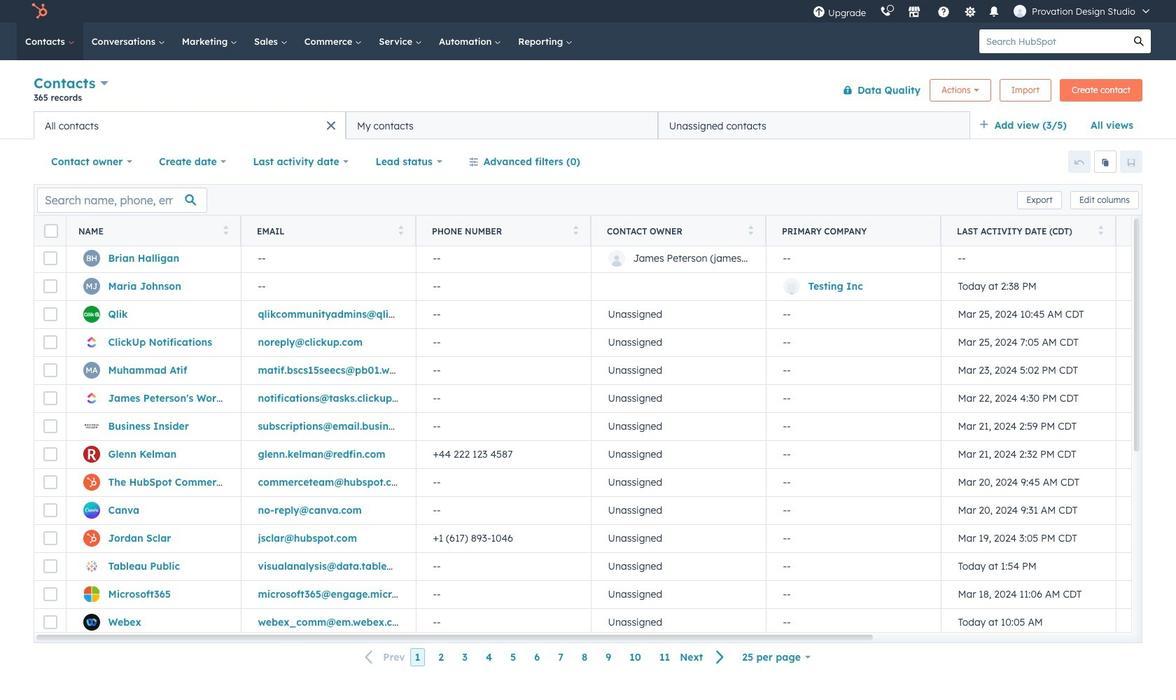Task type: describe. For each thing, give the bounding box(es) containing it.
5 press to sort. element from the left
[[1098, 225, 1103, 237]]

2 press to sort. element from the left
[[398, 225, 403, 237]]

3 press to sort. element from the left
[[573, 225, 578, 237]]

pagination navigation
[[357, 648, 733, 667]]

1 press to sort. image from the left
[[223, 225, 228, 235]]

Search name, phone, email addresses, or company search field
[[37, 187, 207, 212]]

press to sort. image for 4th press to sort. element from the right
[[398, 225, 403, 235]]

marketplaces image
[[908, 6, 921, 19]]

2 press to sort. image from the left
[[1098, 225, 1103, 235]]

Search HubSpot search field
[[979, 29, 1127, 53]]

press to sort. image for second press to sort. element from the right
[[748, 225, 753, 235]]



Task type: vqa. For each thing, say whether or not it's contained in the screenshot.
James Peterson Image
yes



Task type: locate. For each thing, give the bounding box(es) containing it.
menu
[[806, 0, 1159, 22]]

banner
[[34, 72, 1142, 111]]

james peterson image
[[1014, 5, 1026, 18]]

1 horizontal spatial press to sort. image
[[1098, 225, 1103, 235]]

2 horizontal spatial press to sort. image
[[748, 225, 753, 235]]

3 press to sort. image from the left
[[748, 225, 753, 235]]

4 press to sort. element from the left
[[748, 225, 753, 237]]

0 horizontal spatial press to sort. image
[[223, 225, 228, 235]]

press to sort. image for 3rd press to sort. element
[[573, 225, 578, 235]]

2 press to sort. image from the left
[[573, 225, 578, 235]]

1 press to sort. image from the left
[[398, 225, 403, 235]]

press to sort. image
[[223, 225, 228, 235], [1098, 225, 1103, 235]]

press to sort. image
[[398, 225, 403, 235], [573, 225, 578, 235], [748, 225, 753, 235]]

press to sort. element
[[223, 225, 228, 237], [398, 225, 403, 237], [573, 225, 578, 237], [748, 225, 753, 237], [1098, 225, 1103, 237]]

column header
[[766, 216, 942, 246]]

0 horizontal spatial press to sort. image
[[398, 225, 403, 235]]

1 press to sort. element from the left
[[223, 225, 228, 237]]

1 horizontal spatial press to sort. image
[[573, 225, 578, 235]]



